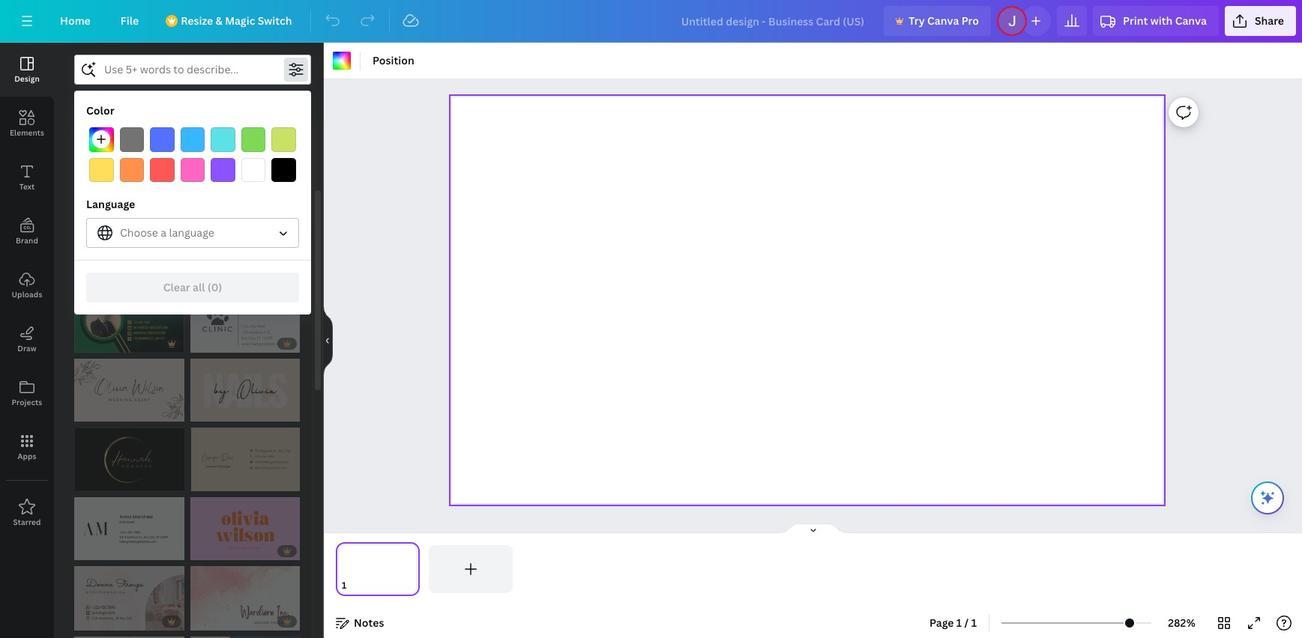 Task type: describe. For each thing, give the bounding box(es) containing it.
&
[[216, 13, 223, 28]]

try canva pro button
[[884, 6, 991, 36]]

page
[[930, 616, 954, 631]]

Page title text field
[[353, 579, 359, 594]]

pink image
[[180, 158, 205, 182]]

black and white dog cat veterinary clinic veterinarian single-side business card group
[[190, 289, 300, 353]]

Turquoise blue button
[[211, 127, 235, 152]]

position button
[[367, 49, 420, 73]]

orange image
[[120, 158, 144, 182]]

grey black modern elegant name initials monogram business card group
[[74, 78, 185, 142]]

#737373 button
[[120, 127, 144, 152]]

#ffffff image
[[333, 52, 351, 70]]

elements button
[[0, 97, 54, 151]]

starred
[[13, 517, 41, 528]]

canva inside button
[[928, 13, 959, 28]]

elements
[[10, 127, 44, 138]]

purple image
[[211, 158, 235, 182]]

a
[[161, 226, 166, 240]]

home link
[[48, 6, 103, 36]]

try canva pro
[[909, 13, 979, 28]]

282% button
[[1158, 612, 1206, 636]]

(0)
[[208, 281, 222, 295]]

templates button
[[74, 91, 203, 119]]

hide image
[[323, 305, 333, 377]]

clear
[[163, 281, 190, 295]]

color option group
[[86, 124, 299, 185]]

White button
[[241, 158, 266, 182]]

Orange button
[[120, 158, 144, 182]]

black white modern business card group
[[74, 148, 184, 212]]

print with canva
[[1123, 13, 1207, 28]]

Light blue button
[[180, 127, 205, 152]]

resize & magic switch button
[[157, 6, 304, 36]]

clear all (0) button
[[86, 273, 299, 303]]

resize & magic switch
[[181, 13, 292, 28]]

#737373 image
[[120, 127, 144, 152]]

282%
[[1168, 616, 1196, 631]]

brand button
[[0, 205, 54, 259]]

file button
[[109, 6, 151, 36]]

Language button
[[86, 218, 299, 248]]

text button
[[0, 151, 54, 205]]

simple corporate business card group
[[191, 78, 300, 142]]

text
[[19, 181, 35, 192]]

switch
[[258, 13, 292, 28]]

turquoise blue image
[[211, 127, 235, 152]]

design button
[[0, 43, 54, 97]]

black and white dog cat veterinary clinic veterinarian single-side business card image
[[190, 289, 300, 353]]

blush pink typography nail artist business card group
[[190, 359, 300, 422]]

share
[[1255, 13, 1284, 28]]

grass green image
[[241, 127, 266, 152]]

uploads
[[12, 289, 42, 300]]

choose a language
[[120, 226, 214, 240]]

print
[[1123, 13, 1148, 28]]

apps button
[[0, 421, 54, 475]]

pink aesthetic handwritten wedding agent business card group
[[74, 359, 184, 422]]

draw button
[[0, 313, 54, 367]]

Pink button
[[180, 158, 205, 182]]

/
[[965, 616, 969, 631]]

page 1 / 1
[[930, 616, 977, 631]]

grass green image
[[241, 127, 266, 152]]

design
[[14, 73, 40, 84]]



Task type: locate. For each thing, give the bounding box(es) containing it.
Lime button
[[272, 127, 296, 152]]

hide pages image
[[777, 523, 849, 535]]

Grass green button
[[241, 127, 266, 152]]

pink feminine beautiful business women photo salon nail art hair dresser jewelry business cards group
[[74, 567, 184, 631]]

canva assistant image
[[1259, 490, 1277, 508]]

Coral red button
[[150, 158, 174, 182]]

black & gold elegant business card group
[[190, 218, 300, 283]]

0 horizontal spatial canva
[[928, 13, 959, 28]]

pink feminine beautiful business women photo salon nail art hair dresser jewelry business cards image
[[74, 567, 184, 631]]

choose
[[120, 226, 158, 240]]

coral red image
[[150, 158, 174, 182]]

canva
[[928, 13, 959, 28], [1175, 13, 1207, 28]]

print with canva button
[[1093, 6, 1219, 36]]

orange image
[[120, 158, 144, 182]]

0 horizontal spatial 1
[[957, 616, 962, 631]]

#737373 image
[[120, 127, 144, 152]]

projects button
[[0, 367, 54, 421]]

add a new color image
[[89, 127, 114, 152], [89, 127, 114, 152]]

page 1 image
[[336, 546, 420, 594]]

black image
[[272, 158, 296, 182], [272, 158, 296, 182]]

color
[[86, 103, 114, 118]]

with
[[1151, 13, 1173, 28]]

canva right try on the right
[[928, 13, 959, 28]]

1
[[957, 616, 962, 631], [972, 616, 977, 631]]

Use 5+ words to describe... search field
[[104, 55, 281, 84]]

green and gold modern business card group
[[74, 289, 184, 353]]

1 left /
[[957, 616, 962, 631]]

all
[[193, 281, 205, 295]]

1 1 from the left
[[957, 616, 962, 631]]

apps
[[18, 451, 36, 462]]

canva right with
[[1175, 13, 1207, 28]]

lime image
[[272, 127, 296, 152], [272, 127, 296, 152]]

uploads button
[[0, 259, 54, 313]]

notes
[[354, 616, 384, 631]]

2 1 from the left
[[972, 616, 977, 631]]

Design title text field
[[669, 6, 878, 36]]

orange modern fun photography business card group
[[190, 498, 300, 561]]

notes button
[[330, 612, 390, 636]]

try
[[909, 13, 925, 28]]

draw
[[17, 343, 37, 354]]

home
[[60, 13, 91, 28]]

position
[[373, 53, 414, 67]]

Purple button
[[211, 158, 235, 182]]

purple image
[[211, 158, 235, 182]]

1 horizontal spatial canva
[[1175, 13, 1207, 28]]

language
[[86, 197, 135, 212]]

2 canva from the left
[[1175, 13, 1207, 28]]

resize
[[181, 13, 213, 28]]

Yellow button
[[89, 158, 114, 182]]

projects
[[12, 397, 42, 408]]

coral red image
[[150, 158, 174, 182]]

green and white modern business card group
[[74, 218, 184, 283]]

Black button
[[272, 158, 296, 182]]

light blue image
[[180, 127, 205, 152], [180, 127, 205, 152]]

starred button
[[0, 487, 54, 541]]

templates
[[112, 97, 165, 112]]

pink image
[[180, 158, 205, 182]]

share button
[[1225, 6, 1296, 36]]

royal blue image
[[150, 127, 174, 152], [150, 127, 174, 152]]

language
[[169, 226, 214, 240]]

black and gold classy minimalist business card group
[[74, 428, 185, 492]]

file
[[121, 13, 139, 28]]

1 right /
[[972, 616, 977, 631]]

white image
[[241, 158, 266, 182], [241, 158, 266, 182]]

pro
[[962, 13, 979, 28]]

side panel tab list
[[0, 43, 54, 541]]

pink modern wedding organizer business card group
[[190, 567, 300, 631]]

Royal blue button
[[150, 127, 174, 152]]

1 canva from the left
[[928, 13, 959, 28]]

canva inside dropdown button
[[1175, 13, 1207, 28]]

clear all (0)
[[163, 281, 222, 295]]

1 horizontal spatial 1
[[972, 616, 977, 631]]

main menu bar
[[0, 0, 1302, 43]]

brand
[[16, 235, 38, 246]]

magic
[[225, 13, 255, 28]]

yellow image
[[89, 158, 114, 182], [89, 158, 114, 182]]

turquoise blue image
[[211, 127, 235, 152]]



Task type: vqa. For each thing, say whether or not it's contained in the screenshot.
new
no



